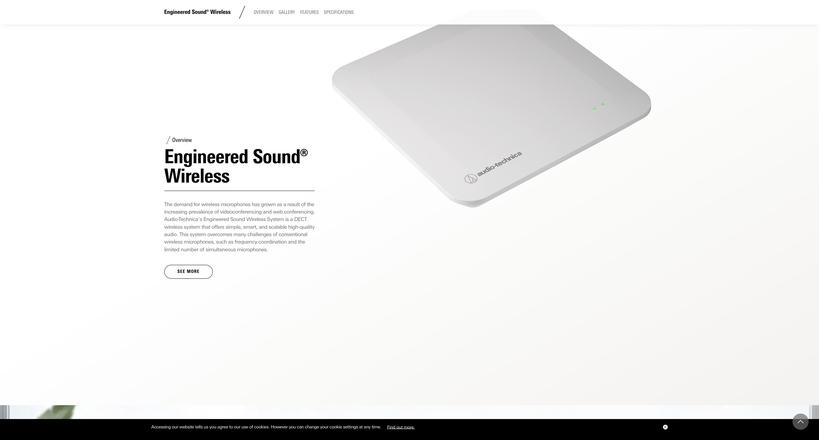Task type: vqa. For each thing, say whether or not it's contained in the screenshot.
the 10.10
no



Task type: describe. For each thing, give the bounding box(es) containing it.
the
[[164, 201, 172, 208]]

however
[[271, 425, 288, 430]]

of down microphones,
[[200, 247, 204, 253]]

0 horizontal spatial a
[[283, 201, 286, 208]]

is
[[285, 216, 289, 223]]

0 horizontal spatial sound®
[[192, 9, 209, 16]]

audio.
[[164, 232, 178, 238]]

2 engineered sound® wireless from the top
[[164, 145, 308, 188]]

of up the coordination
[[273, 232, 277, 238]]

2 vertical spatial wireless
[[164, 239, 183, 245]]

microphones,
[[184, 239, 215, 245]]

1 vertical spatial system
[[190, 232, 206, 238]]

cross image
[[664, 426, 666, 429]]

agree
[[217, 425, 228, 430]]

of up conferencing.
[[301, 201, 306, 208]]

0 vertical spatial as
[[277, 201, 282, 208]]

2 our from the left
[[234, 425, 240, 430]]

time.
[[372, 425, 381, 430]]

more.
[[404, 425, 415, 430]]

tells
[[195, 425, 203, 430]]

0 vertical spatial the
[[307, 201, 314, 208]]

1 horizontal spatial divider line image
[[236, 6, 249, 19]]

1 vertical spatial as
[[228, 239, 233, 245]]

accessing our website tells us you agree to our use of cookies. however you can change your cookie settings at any time.
[[151, 425, 382, 430]]

2 you from the left
[[289, 425, 296, 430]]

high-
[[288, 224, 300, 230]]

of up offers
[[214, 209, 219, 215]]

find
[[387, 425, 395, 430]]

simple,
[[226, 224, 242, 230]]

use
[[241, 425, 248, 430]]

that
[[202, 224, 210, 230]]

0 vertical spatial wireless
[[210, 9, 231, 16]]

the demand for wireless microphones has grown as a result of the increasing prevalence of videoconferencing and web conferencing. audio-technica's engineered sound wireless system is a dect wireless system that offers simple, smart, and scalable high-quality audio. this system overcomes many challenges of conventional wireless microphones, such as frequency coordination and the limited number of simultaneous microphones.
[[164, 201, 315, 253]]

0 horizontal spatial divider line image
[[164, 136, 172, 144]]

0 vertical spatial and
[[263, 209, 272, 215]]

limited
[[164, 247, 179, 253]]

1 our from the left
[[172, 425, 178, 430]]

system
[[267, 216, 284, 223]]

increasing
[[164, 209, 187, 215]]

this
[[179, 232, 189, 238]]

frequency
[[235, 239, 257, 245]]

technica's
[[179, 216, 202, 223]]

more
[[187, 269, 200, 275]]

overview for the right divider line image
[[254, 9, 274, 15]]

1 vertical spatial wireless
[[164, 164, 230, 188]]

number
[[181, 247, 198, 253]]

1 vertical spatial and
[[259, 224, 267, 230]]

can
[[297, 425, 304, 430]]

1 vertical spatial engineered
[[164, 145, 248, 168]]

1 vertical spatial a
[[290, 216, 293, 223]]



Task type: locate. For each thing, give the bounding box(es) containing it.
system up microphones,
[[190, 232, 206, 238]]

of
[[301, 201, 306, 208], [214, 209, 219, 215], [273, 232, 277, 238], [200, 247, 204, 253], [249, 425, 253, 430]]

divider line image
[[236, 6, 249, 19], [164, 136, 172, 144]]

to
[[229, 425, 233, 430]]

1 vertical spatial overview
[[172, 137, 192, 144]]

engineered
[[164, 9, 190, 16], [164, 145, 248, 168], [203, 216, 229, 223]]

videoconferencing
[[220, 209, 262, 215]]

cookie
[[330, 425, 342, 430]]

at
[[359, 425, 363, 430]]

wireless inside the demand for wireless microphones has grown as a result of the increasing prevalence of videoconferencing and web conferencing. audio-technica's engineered sound wireless system is a dect wireless system that offers simple, smart, and scalable high-quality audio. this system overcomes many challenges of conventional wireless microphones, such as frequency coordination and the limited number of simultaneous microphones.
[[246, 216, 266, 223]]

result
[[287, 201, 300, 208]]

grown
[[261, 201, 276, 208]]

1 vertical spatial the
[[298, 239, 305, 245]]

0 horizontal spatial the
[[298, 239, 305, 245]]

challenges
[[248, 232, 272, 238]]

a
[[283, 201, 286, 208], [290, 216, 293, 223]]

sound® inside engineered sound® wireless
[[253, 145, 308, 168]]

audio-
[[164, 216, 179, 223]]

see
[[177, 269, 185, 275]]

quality
[[300, 224, 315, 230]]

system down technica's
[[184, 224, 200, 230]]

as up web
[[277, 201, 282, 208]]

1 vertical spatial wireless
[[164, 224, 183, 230]]

and down conventional
[[288, 239, 297, 245]]

0 vertical spatial engineered
[[164, 9, 190, 16]]

see more
[[177, 269, 200, 275]]

dect
[[294, 216, 307, 223]]

for
[[194, 201, 200, 208]]

wireless down the audio-
[[164, 224, 183, 230]]

the down conventional
[[298, 239, 305, 245]]

web
[[273, 209, 283, 215]]

wireless up "prevalence"
[[201, 201, 220, 208]]

0 vertical spatial engineered sound® wireless
[[164, 9, 231, 16]]

sound®
[[192, 9, 209, 16], [253, 145, 308, 168]]

wireless
[[210, 9, 231, 16], [164, 164, 230, 188], [246, 216, 266, 223]]

the up conferencing.
[[307, 201, 314, 208]]

0 horizontal spatial our
[[172, 425, 178, 430]]

microphones.
[[237, 247, 268, 253]]

1 horizontal spatial the
[[307, 201, 314, 208]]

1 horizontal spatial you
[[289, 425, 296, 430]]

0 horizontal spatial overview
[[172, 137, 192, 144]]

arrow up image
[[798, 419, 804, 425]]

engineered sound® wireless
[[164, 9, 231, 16], [164, 145, 308, 188]]

conferencing.
[[284, 209, 315, 215]]

smart,
[[243, 224, 258, 230]]

1 horizontal spatial sound®
[[253, 145, 308, 168]]

engineered inside the demand for wireless microphones has grown as a result of the increasing prevalence of videoconferencing and web conferencing. audio-technica's engineered sound wireless system is a dect wireless system that offers simple, smart, and scalable high-quality audio. this system overcomes many challenges of conventional wireless microphones, such as frequency coordination and the limited number of simultaneous microphones.
[[203, 216, 229, 223]]

features
[[300, 9, 319, 15]]

0 vertical spatial divider line image
[[236, 6, 249, 19]]

2 vertical spatial engineered
[[203, 216, 229, 223]]

and
[[263, 209, 272, 215], [259, 224, 267, 230], [288, 239, 297, 245]]

1 vertical spatial engineered sound® wireless
[[164, 145, 308, 188]]

overcomes
[[207, 232, 232, 238]]

0 horizontal spatial you
[[209, 425, 216, 430]]

0 vertical spatial system
[[184, 224, 200, 230]]

you left can
[[289, 425, 296, 430]]

0 vertical spatial wireless
[[201, 201, 220, 208]]

specifications
[[324, 9, 354, 15]]

1 horizontal spatial overview
[[254, 9, 274, 15]]

settings
[[343, 425, 358, 430]]

wireless up limited
[[164, 239, 183, 245]]

2 vertical spatial and
[[288, 239, 297, 245]]

microphones
[[221, 201, 250, 208]]

engineered sound® wireless image
[[328, 9, 655, 337]]

our right to
[[234, 425, 240, 430]]

your
[[320, 425, 329, 430]]

and up challenges
[[259, 224, 267, 230]]

0 vertical spatial sound®
[[192, 9, 209, 16]]

demand
[[174, 201, 192, 208]]

us
[[204, 425, 208, 430]]

prevalence
[[189, 209, 213, 215]]

find out more.
[[387, 425, 415, 430]]

our
[[172, 425, 178, 430], [234, 425, 240, 430]]

as
[[277, 201, 282, 208], [228, 239, 233, 245]]

1 engineered sound® wireless from the top
[[164, 9, 231, 16]]

cookies.
[[254, 425, 270, 430]]

and down grown
[[263, 209, 272, 215]]

our left website
[[172, 425, 178, 430]]

sound
[[230, 216, 245, 223]]

gallery
[[279, 9, 295, 15]]

1 horizontal spatial our
[[234, 425, 240, 430]]

scalable
[[269, 224, 287, 230]]

has
[[252, 201, 260, 208]]

find out more. link
[[382, 422, 420, 432]]

system
[[184, 224, 200, 230], [190, 232, 206, 238]]

you
[[209, 425, 216, 430], [289, 425, 296, 430]]

1 vertical spatial divider line image
[[164, 136, 172, 144]]

0 vertical spatial overview
[[254, 9, 274, 15]]

1 horizontal spatial a
[[290, 216, 293, 223]]

1 vertical spatial sound®
[[253, 145, 308, 168]]

0 vertical spatial a
[[283, 201, 286, 208]]

out
[[397, 425, 403, 430]]

accessing
[[151, 425, 171, 430]]

see more button
[[164, 265, 213, 279]]

1 horizontal spatial as
[[277, 201, 282, 208]]

of right use
[[249, 425, 253, 430]]

wireless
[[201, 201, 220, 208], [164, 224, 183, 230], [164, 239, 183, 245]]

any
[[364, 425, 371, 430]]

offers
[[212, 224, 224, 230]]

2 vertical spatial wireless
[[246, 216, 266, 223]]

conventional
[[279, 232, 307, 238]]

the
[[307, 201, 314, 208], [298, 239, 305, 245]]

overview for divider line image to the left
[[172, 137, 192, 144]]

simultaneous
[[206, 247, 236, 253]]

you right us
[[209, 425, 216, 430]]

as right such
[[228, 239, 233, 245]]

website
[[179, 425, 194, 430]]

1 you from the left
[[209, 425, 216, 430]]

a left result
[[283, 201, 286, 208]]

many
[[234, 232, 246, 238]]

change
[[305, 425, 319, 430]]

0 horizontal spatial as
[[228, 239, 233, 245]]

overview
[[254, 9, 274, 15], [172, 137, 192, 144]]

coordination
[[259, 239, 287, 245]]

such
[[216, 239, 227, 245]]

a right "is"
[[290, 216, 293, 223]]



